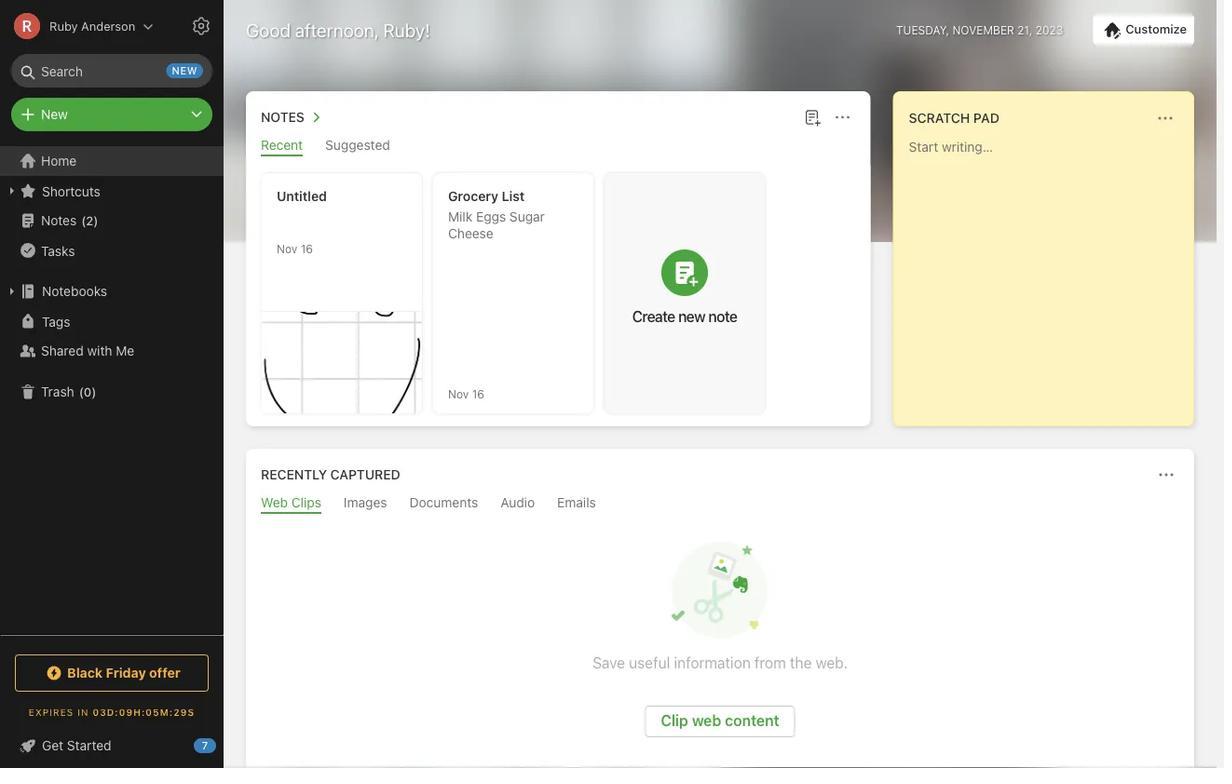 Task type: describe. For each thing, give the bounding box(es) containing it.
create new note
[[632, 307, 737, 325]]

notes for notes
[[261, 109, 305, 125]]

ruby anderson
[[49, 19, 135, 33]]

click to collapse image
[[217, 734, 231, 756]]

) for trash
[[91, 385, 96, 399]]

web
[[261, 495, 288, 511]]

home
[[41, 153, 77, 169]]

tuesday, november 21, 2023
[[896, 23, 1063, 36]]

good
[[246, 19, 291, 41]]

information
[[674, 654, 751, 672]]

recently
[[261, 467, 327, 483]]

grocery
[[448, 189, 498, 204]]

trash
[[41, 384, 74, 400]]

milk
[[448, 209, 473, 225]]

new search field
[[24, 54, 203, 88]]

expires in 03d:09h:05m:28s
[[29, 707, 195, 718]]

documents
[[410, 495, 478, 511]]

clip
[[661, 712, 688, 730]]

recent
[[261, 137, 303, 153]]

the
[[790, 654, 812, 672]]

( for trash
[[79, 385, 84, 399]]

shared
[[41, 343, 84, 359]]

2
[[86, 214, 93, 228]]

0 vertical spatial nov
[[277, 242, 297, 255]]

offer
[[149, 666, 181, 681]]

audio
[[501, 495, 535, 511]]

trash ( 0 )
[[41, 384, 96, 400]]

sugar
[[510, 209, 545, 225]]

web.
[[816, 654, 848, 672]]

get started
[[42, 738, 111, 754]]

recent tab
[[261, 137, 303, 157]]

0
[[84, 385, 91, 399]]

started
[[67, 738, 111, 754]]

documents tab
[[410, 495, 478, 514]]

customize
[[1126, 22, 1187, 36]]

tuesday,
[[896, 23, 949, 36]]

from
[[755, 654, 786, 672]]

recent tab panel
[[246, 157, 871, 427]]

ruby!
[[383, 19, 430, 41]]

images
[[344, 495, 387, 511]]

web clips tab panel
[[246, 514, 1194, 769]]

scratch
[[909, 110, 970, 126]]

notes ( 2 )
[[41, 213, 98, 228]]

grocery list milk eggs sugar cheese
[[448, 189, 545, 241]]

black friday offer
[[67, 666, 181, 681]]

new inside button
[[678, 307, 705, 325]]

pad
[[973, 110, 1000, 126]]

) for notes
[[93, 214, 98, 228]]

emails
[[557, 495, 596, 511]]

customize button
[[1093, 15, 1194, 45]]

2023
[[1036, 23, 1063, 36]]

create
[[632, 307, 675, 325]]

eggs
[[476, 209, 506, 225]]

images tab
[[344, 495, 387, 514]]

21,
[[1018, 23, 1033, 36]]

notes button
[[257, 106, 327, 129]]

Account field
[[0, 7, 154, 45]]

notebooks link
[[0, 277, 223, 307]]

0 vertical spatial nov 16
[[277, 242, 313, 255]]

shared with me link
[[0, 336, 223, 366]]

web clips tab
[[261, 495, 321, 514]]

note
[[708, 307, 737, 325]]

clip web content
[[661, 712, 779, 730]]

new button
[[11, 98, 212, 131]]

list
[[502, 189, 525, 204]]

more actions field for scratch pad
[[1152, 105, 1179, 131]]



Task type: locate. For each thing, give the bounding box(es) containing it.
more actions image for scratch pad
[[1154, 107, 1177, 129]]

0 vertical spatial )
[[93, 214, 98, 228]]

tasks
[[41, 243, 75, 258]]

web clips
[[261, 495, 321, 511]]

0 vertical spatial 16
[[301, 242, 313, 255]]

notebooks
[[42, 284, 107, 299]]

shortcuts button
[[0, 176, 223, 206]]

1 horizontal spatial notes
[[261, 109, 305, 125]]

Search text field
[[24, 54, 199, 88]]

( inside notes ( 2 )
[[81, 214, 86, 228]]

tags
[[42, 314, 70, 329]]

shared with me
[[41, 343, 134, 359]]

recently captured button
[[257, 464, 400, 486]]

1 vertical spatial )
[[91, 385, 96, 399]]

new
[[172, 65, 198, 77], [678, 307, 705, 325]]

cheese
[[448, 226, 493, 241]]

more actions field for recently captured
[[1153, 462, 1179, 488]]

shortcuts
[[42, 183, 100, 199]]

tree containing home
[[0, 146, 224, 634]]

scratch pad button
[[905, 107, 1000, 129]]

1 vertical spatial nov
[[448, 388, 469, 401]]

) right trash
[[91, 385, 96, 399]]

1 vertical spatial (
[[79, 385, 84, 399]]

afternoon,
[[295, 19, 379, 41]]

0 vertical spatial (
[[81, 214, 86, 228]]

tab list for notes
[[250, 137, 867, 157]]

) inside notes ( 2 )
[[93, 214, 98, 228]]

recently captured
[[261, 467, 400, 483]]

0 horizontal spatial nov
[[277, 242, 297, 255]]

16
[[301, 242, 313, 255], [472, 388, 484, 401]]

1 horizontal spatial 16
[[472, 388, 484, 401]]

scratch pad
[[909, 110, 1000, 126]]

0 vertical spatial tab list
[[250, 137, 867, 157]]

get
[[42, 738, 63, 754]]

notes inside button
[[261, 109, 305, 125]]

web
[[692, 712, 721, 730]]

1 tab list from the top
[[250, 137, 867, 157]]

clips
[[291, 495, 321, 511]]

in
[[77, 707, 89, 718]]

expires
[[29, 707, 74, 718]]

notes for notes ( 2 )
[[41, 213, 77, 228]]

nov 16
[[277, 242, 313, 255], [448, 388, 484, 401]]

tab list containing recent
[[250, 137, 867, 157]]

suggested
[[325, 137, 390, 153]]

ruby
[[49, 19, 78, 33]]

me
[[116, 343, 134, 359]]

1 horizontal spatial nov
[[448, 388, 469, 401]]

2 tab list from the top
[[250, 495, 1191, 514]]

0 horizontal spatial new
[[172, 65, 198, 77]]

save
[[593, 654, 625, 672]]

tags button
[[0, 307, 223, 336]]

save useful information from the web.
[[593, 654, 848, 672]]

notes
[[261, 109, 305, 125], [41, 213, 77, 228]]

0 horizontal spatial nov 16
[[277, 242, 313, 255]]

more actions image
[[832, 106, 854, 129], [1154, 107, 1177, 129], [1155, 464, 1178, 486]]

content
[[725, 712, 779, 730]]

thumbnail image
[[262, 312, 422, 414]]

tasks button
[[0, 236, 223, 266]]

captured
[[330, 467, 400, 483]]

1 horizontal spatial nov 16
[[448, 388, 484, 401]]

Help and Learning task checklist field
[[0, 731, 224, 761]]

1 vertical spatial new
[[678, 307, 705, 325]]

( for notes
[[81, 214, 86, 228]]

1 vertical spatial tab list
[[250, 495, 1191, 514]]

0 horizontal spatial 16
[[301, 242, 313, 255]]

black
[[67, 666, 103, 681]]

tab list
[[250, 137, 867, 157], [250, 495, 1191, 514]]

clip web content button
[[645, 706, 795, 738]]

tab list for recently captured
[[250, 495, 1191, 514]]

1 horizontal spatial new
[[678, 307, 705, 325]]

settings image
[[190, 15, 212, 37]]

black friday offer button
[[15, 655, 209, 692]]

audio tab
[[501, 495, 535, 514]]

friday
[[106, 666, 146, 681]]

create new note button
[[605, 173, 765, 414]]

more actions image for recently captured
[[1155, 464, 1178, 486]]

) inside trash ( 0 )
[[91, 385, 96, 399]]

tree
[[0, 146, 224, 634]]

0 vertical spatial notes
[[261, 109, 305, 125]]

good afternoon, ruby!
[[246, 19, 430, 41]]

nov
[[277, 242, 297, 255], [448, 388, 469, 401]]

0 vertical spatial new
[[172, 65, 198, 77]]

suggested tab
[[325, 137, 390, 157]]

( right trash
[[79, 385, 84, 399]]

( inside trash ( 0 )
[[79, 385, 84, 399]]

expand notebooks image
[[5, 284, 20, 299]]

0 horizontal spatial notes
[[41, 213, 77, 228]]

tab list containing web clips
[[250, 495, 1191, 514]]

home link
[[0, 146, 224, 176]]

1 vertical spatial 16
[[472, 388, 484, 401]]

new down "settings" 'icon'
[[172, 65, 198, 77]]

useful
[[629, 654, 670, 672]]

( down shortcuts
[[81, 214, 86, 228]]

) down shortcuts button
[[93, 214, 98, 228]]

1 vertical spatial notes
[[41, 213, 77, 228]]

new inside 'search field'
[[172, 65, 198, 77]]

7
[[202, 740, 208, 752]]

03d:09h:05m:28s
[[93, 707, 195, 718]]

1 vertical spatial nov 16
[[448, 388, 484, 401]]

emails tab
[[557, 495, 596, 514]]

anderson
[[81, 19, 135, 33]]

new left note
[[678, 307, 705, 325]]

(
[[81, 214, 86, 228], [79, 385, 84, 399]]

notes up recent
[[261, 109, 305, 125]]

)
[[93, 214, 98, 228], [91, 385, 96, 399]]

More actions field
[[830, 104, 856, 130], [1152, 105, 1179, 131], [1153, 462, 1179, 488]]

new
[[41, 107, 68, 122]]

notes up the tasks at the top
[[41, 213, 77, 228]]

november
[[953, 23, 1014, 36]]

Start writing… text field
[[909, 139, 1193, 411]]

untitled
[[277, 189, 327, 204]]

with
[[87, 343, 112, 359]]



Task type: vqa. For each thing, say whether or not it's contained in the screenshot.
the ( within the Notes ( 2 )
yes



